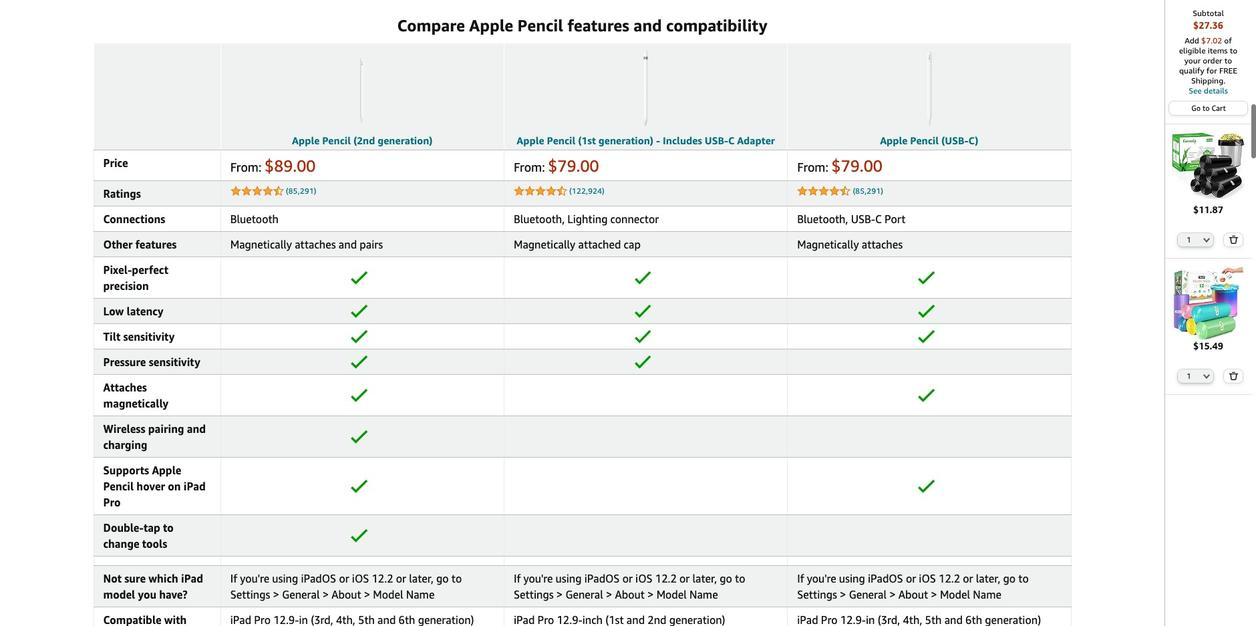 Task type: describe. For each thing, give the bounding box(es) containing it.
not sure which ipad model you have?
[[103, 572, 203, 602]]

3 ipados from the left
[[868, 572, 904, 586]]

subtotal $27.36
[[1193, 8, 1225, 31]]

1 vertical spatial features
[[135, 238, 177, 251]]

add
[[1185, 35, 1200, 45]]

(1st
[[578, 134, 596, 147]]

pencil for apple pencil (usb-c)
[[911, 134, 939, 147]]

pressure
[[103, 356, 146, 369]]

tilt
[[103, 330, 120, 344]]

compare apple pencil features and compatibility
[[397, 16, 768, 35]]

2 if from the left
[[514, 572, 521, 586]]

dropdown image for $11.87
[[1204, 237, 1211, 242]]

eligible
[[1180, 45, 1206, 55]]

$89.00
[[265, 157, 316, 175]]

cart
[[1212, 104, 1226, 112]]

1 using from the left
[[272, 572, 298, 586]]

apple pencil (usb-c) link
[[880, 134, 979, 147]]

low
[[103, 305, 124, 318]]

1 name from the left
[[406, 588, 435, 602]]

latency
[[127, 305, 164, 318]]

2 12.2 from the left
[[656, 572, 677, 586]]

qualify
[[1180, 66, 1205, 76]]

and for magnetically attaches and pairs
[[339, 238, 357, 251]]

add $7.02
[[1185, 35, 1225, 45]]

wireless pairing and charging
[[103, 423, 206, 452]]

1 for $15.49
[[1187, 372, 1192, 381]]

ratings
[[103, 187, 141, 201]]

magnetically for magnetically attaches and pairs
[[230, 238, 292, 251]]

$11.87
[[1194, 204, 1224, 215]]

apple pencil (usb-c) image
[[870, 48, 990, 128]]

lighting
[[568, 213, 608, 226]]

attaches magnetically
[[103, 381, 169, 411]]

sure
[[124, 572, 146, 586]]

1 horizontal spatial c
[[876, 213, 882, 226]]

double-tap to change tools
[[103, 522, 174, 551]]

charging
[[103, 439, 148, 452]]

1.2 gallon/330pcs strong trash bags colorful clear garbage bags by teivio, bathroom trash can bin liners, small plastic bags for home office kitchen, multicolor image
[[1172, 266, 1246, 340]]

perfect
[[132, 264, 168, 277]]

3 about from the left
[[899, 588, 929, 602]]

$27.36
[[1194, 19, 1224, 31]]

precision
[[103, 280, 149, 293]]

items
[[1208, 45, 1228, 55]]

compatibility
[[667, 16, 768, 35]]

attaches
[[103, 381, 147, 395]]

supports apple pencil hover on ipad pro
[[103, 464, 206, 510]]

pencil inside 'supports apple pencil hover on ipad pro'
[[103, 480, 134, 493]]

3 ios from the left
[[919, 572, 936, 586]]

c)
[[969, 134, 979, 147]]

see details
[[1189, 86, 1229, 96]]

tap
[[144, 522, 160, 535]]

tilt sensitivity
[[103, 330, 175, 344]]

generation) for (2nd
[[378, 134, 433, 147]]

bluetooth, lighting connector
[[514, 213, 659, 226]]

pressure sensitivity
[[103, 356, 200, 369]]

3 using from the left
[[840, 572, 866, 586]]

other features
[[103, 238, 177, 251]]

from: inside from: $89.00
[[230, 160, 262, 175]]

of
[[1225, 35, 1233, 45]]

pencil for apple pencil (2nd generation)
[[322, 134, 351, 147]]

apple right compare
[[469, 16, 514, 35]]

1 if from the left
[[230, 572, 237, 586]]

2 from: $79.00 from the left
[[798, 157, 883, 175]]

(2nd
[[354, 134, 375, 147]]

8 > from the left
[[890, 588, 896, 602]]

pencil for apple pencil (1st generation) - includes usb-c adapter
[[547, 134, 576, 147]]

1 or from the left
[[339, 572, 349, 586]]

2 name from the left
[[690, 588, 718, 602]]

details
[[1204, 86, 1229, 96]]

attaches for magnetically attaches and pairs
[[295, 238, 336, 251]]

delete image for $11.87
[[1229, 235, 1239, 244]]

2 model from the left
[[657, 588, 687, 602]]

have?
[[159, 588, 188, 602]]

apple pencil (2nd generation) link
[[292, 134, 433, 147]]

1 > from the left
[[273, 588, 279, 602]]

apple pencil (1st generation) - includes usb-c adapter image
[[588, 48, 704, 128]]

0 vertical spatial and
[[634, 16, 662, 35]]

1 later, from the left
[[409, 572, 434, 586]]

wireless
[[103, 423, 145, 436]]

your
[[1185, 55, 1201, 66]]

2 from: from the left
[[514, 160, 545, 175]]

low latency
[[103, 305, 164, 318]]

2 settings from the left
[[514, 588, 554, 602]]

on
[[168, 480, 181, 493]]

magnetically attaches and pairs
[[230, 238, 383, 251]]

pixel-perfect precision
[[103, 264, 168, 293]]

go to cart link
[[1170, 102, 1248, 115]]

2 later, from the left
[[693, 572, 717, 586]]

generation) for (1st
[[599, 134, 654, 147]]

$7.02
[[1202, 35, 1223, 45]]

which
[[149, 572, 178, 586]]

pixel-
[[103, 264, 132, 277]]

apple pencil (1st generation) - includes usb-c adapter link
[[517, 134, 775, 147]]

ipad inside the not sure which ipad model you have?
[[181, 572, 203, 586]]

1 from: $79.00 from the left
[[514, 157, 599, 175]]

1 model from the left
[[373, 588, 403, 602]]

5 or from the left
[[906, 572, 917, 586]]

(85,291) for second (85,291) link from the right
[[286, 186, 317, 196]]

connector
[[611, 213, 659, 226]]

1 ipados from the left
[[301, 572, 336, 586]]

subtotal
[[1193, 8, 1225, 18]]

(usb-
[[942, 134, 969, 147]]

magnetically attaches
[[798, 238, 903, 251]]

(122,924)
[[570, 186, 605, 196]]

go
[[1192, 104, 1201, 112]]

2 $79.00 from the left
[[832, 157, 883, 175]]

2 you're from the left
[[524, 572, 553, 586]]

3 > from the left
[[364, 588, 370, 602]]

free
[[1220, 66, 1238, 76]]

apple pencil (2nd generation) image
[[302, 48, 423, 128]]

(122,924) link
[[570, 186, 605, 196]]

see
[[1189, 86, 1202, 96]]

apple pencil (2nd generation)
[[292, 134, 433, 147]]



Task type: vqa. For each thing, say whether or not it's contained in the screenshot.
Bluetooth
yes



Task type: locate. For each thing, give the bounding box(es) containing it.
1 settings from the left
[[230, 588, 270, 602]]

from: $79.00 up (122,924) link
[[514, 157, 599, 175]]

c
[[729, 134, 735, 147], [876, 213, 882, 226]]

1 go from the left
[[437, 572, 449, 586]]

0 horizontal spatial go
[[437, 572, 449, 586]]

hover
[[137, 480, 165, 493]]

0 horizontal spatial c
[[729, 134, 735, 147]]

4 > from the left
[[557, 588, 563, 602]]

1 bluetooth, from the left
[[514, 213, 565, 226]]

0 horizontal spatial features
[[135, 238, 177, 251]]

0 horizontal spatial model
[[373, 588, 403, 602]]

0 horizontal spatial from:
[[230, 160, 262, 175]]

0 horizontal spatial attaches
[[295, 238, 336, 251]]

magnetically attached cap
[[514, 238, 641, 251]]

attaches left "pairs"
[[295, 238, 336, 251]]

generation) left -
[[599, 134, 654, 147]]

and up apple pencil (1st generation) - includes usb-c adapter image
[[634, 16, 662, 35]]

1 vertical spatial 1
[[1187, 372, 1192, 381]]

1 attaches from the left
[[295, 238, 336, 251]]

2 horizontal spatial and
[[634, 16, 662, 35]]

usb- right includes
[[705, 134, 729, 147]]

supports
[[103, 464, 149, 477]]

check mark image
[[635, 271, 652, 285], [918, 271, 936, 285], [351, 305, 368, 318], [918, 305, 936, 318], [351, 330, 368, 343], [635, 330, 652, 343], [918, 389, 936, 402], [351, 430, 368, 444], [918, 480, 936, 493], [351, 529, 368, 543]]

2 horizontal spatial if
[[798, 572, 805, 586]]

2 delete image from the top
[[1229, 372, 1239, 381]]

usb- up magnetically attaches
[[851, 213, 876, 226]]

double-
[[103, 522, 144, 535]]

sensitivity up pressure sensitivity
[[123, 330, 175, 344]]

2 attaches from the left
[[862, 238, 903, 251]]

2 (85,291) link from the left
[[853, 186, 884, 196]]

(85,291) link up bluetooth, usb-c port at the right top
[[853, 186, 884, 196]]

and inside wireless pairing and charging
[[187, 423, 206, 436]]

hommaly 1.2 gallon 240 pcs small black trash bags, strong garbage bags, bathroom trash can bin liners unscented, mini plastic bags for office, waste basket liner, fit 3,4.5,6 liters, 0.5,0.8,1,1.2 gal image
[[1172, 130, 1246, 203]]

sensitivity for tilt sensitivity
[[123, 330, 175, 344]]

model
[[103, 588, 135, 602]]

2 horizontal spatial go
[[1004, 572, 1016, 586]]

(85,291) link down $89.00
[[286, 186, 317, 196]]

2 if you're using ipados or ios 12.2 or later, go to settings > general > about > model name from the left
[[514, 572, 746, 602]]

1 horizontal spatial general
[[566, 588, 603, 602]]

0 vertical spatial dropdown image
[[1204, 237, 1211, 242]]

go to cart
[[1192, 104, 1226, 112]]

1 dropdown image from the top
[[1204, 237, 1211, 242]]

c left port
[[876, 213, 882, 226]]

and for wireless pairing and charging
[[187, 423, 206, 436]]

tools
[[142, 538, 167, 551]]

attached
[[579, 238, 621, 251]]

adapter
[[737, 134, 775, 147]]

$79.00 up bluetooth, usb-c port at the right top
[[832, 157, 883, 175]]

2 general from the left
[[566, 588, 603, 602]]

0 horizontal spatial bluetooth,
[[514, 213, 565, 226]]

2 horizontal spatial you're
[[807, 572, 837, 586]]

1 horizontal spatial if you're using ipados or ios 12.2 or later, go to settings > general > about > model name
[[514, 572, 746, 602]]

2 (85,291) from the left
[[853, 186, 884, 196]]

bluetooth, for bluetooth, usb-c port
[[798, 213, 849, 226]]

1 horizontal spatial 12.2
[[656, 572, 677, 586]]

1 horizontal spatial bluetooth,
[[798, 213, 849, 226]]

dropdown image down $11.87
[[1204, 237, 1211, 242]]

1 for $11.87
[[1187, 235, 1192, 244]]

magnetically down bluetooth, usb-c port at the right top
[[798, 238, 859, 251]]

1 (85,291) from the left
[[286, 186, 317, 196]]

dropdown image
[[1204, 237, 1211, 242], [1204, 374, 1211, 379]]

2 horizontal spatial later,
[[976, 572, 1001, 586]]

1 horizontal spatial features
[[568, 16, 630, 35]]

generation) right '(2nd'
[[378, 134, 433, 147]]

1 from: from the left
[[230, 160, 262, 175]]

2 dropdown image from the top
[[1204, 374, 1211, 379]]

0 vertical spatial ipad
[[184, 480, 206, 493]]

port
[[885, 213, 906, 226]]

0 horizontal spatial general
[[282, 588, 320, 602]]

0 horizontal spatial (85,291)
[[286, 186, 317, 196]]

attaches
[[295, 238, 336, 251], [862, 238, 903, 251]]

(85,291)
[[286, 186, 317, 196], [853, 186, 884, 196]]

2 magnetically from the left
[[514, 238, 576, 251]]

ipados
[[301, 572, 336, 586], [585, 572, 620, 586], [868, 572, 904, 586]]

to inside double-tap to change tools
[[163, 522, 174, 535]]

(85,291) up bluetooth, usb-c port at the right top
[[853, 186, 884, 196]]

ipad right on
[[184, 480, 206, 493]]

2 using from the left
[[556, 572, 582, 586]]

1 horizontal spatial (85,291)
[[853, 186, 884, 196]]

0 horizontal spatial ipados
[[301, 572, 336, 586]]

5 > from the left
[[606, 588, 613, 602]]

1 horizontal spatial ios
[[636, 572, 653, 586]]

2 bluetooth, from the left
[[798, 213, 849, 226]]

3 magnetically from the left
[[798, 238, 859, 251]]

0 horizontal spatial magnetically
[[230, 238, 292, 251]]

0 horizontal spatial about
[[332, 588, 361, 602]]

pairing
[[148, 423, 184, 436]]

of eligible items to your order to qualify for free shipping.
[[1180, 35, 1238, 86]]

3 if from the left
[[798, 572, 805, 586]]

3 settings from the left
[[798, 588, 838, 602]]

0 horizontal spatial and
[[187, 423, 206, 436]]

1 horizontal spatial ipados
[[585, 572, 620, 586]]

1 horizontal spatial from:
[[514, 160, 545, 175]]

general
[[282, 588, 320, 602], [566, 588, 603, 602], [849, 588, 887, 602]]

1 vertical spatial delete image
[[1229, 372, 1239, 381]]

or
[[339, 572, 349, 586], [396, 572, 406, 586], [623, 572, 633, 586], [680, 572, 690, 586], [906, 572, 917, 586], [963, 572, 974, 586]]

1 if you're using ipados or ios 12.2 or later, go to settings > general > about > model name from the left
[[230, 572, 462, 602]]

0 vertical spatial 1
[[1187, 235, 1192, 244]]

magnetically for magnetically attached cap
[[514, 238, 576, 251]]

magnetically for magnetically attaches
[[798, 238, 859, 251]]

bluetooth, usb-c port
[[798, 213, 906, 226]]

0 horizontal spatial using
[[272, 572, 298, 586]]

you
[[138, 588, 156, 602]]

if
[[230, 572, 237, 586], [514, 572, 521, 586], [798, 572, 805, 586]]

cap
[[624, 238, 641, 251]]

-
[[656, 134, 661, 147]]

bluetooth, for bluetooth, lighting connector
[[514, 213, 565, 226]]

0 vertical spatial sensitivity
[[123, 330, 175, 344]]

dropdown image down $15.49
[[1204, 374, 1211, 379]]

2 horizontal spatial using
[[840, 572, 866, 586]]

1 horizontal spatial if
[[514, 572, 521, 586]]

go
[[437, 572, 449, 586], [720, 572, 733, 586], [1004, 572, 1016, 586]]

4 or from the left
[[680, 572, 690, 586]]

0 horizontal spatial name
[[406, 588, 435, 602]]

2 horizontal spatial ipados
[[868, 572, 904, 586]]

1 general from the left
[[282, 588, 320, 602]]

(85,291) down $89.00
[[286, 186, 317, 196]]

3 or from the left
[[623, 572, 633, 586]]

1 horizontal spatial model
[[657, 588, 687, 602]]

1
[[1187, 235, 1192, 244], [1187, 372, 1192, 381]]

2 ios from the left
[[636, 572, 653, 586]]

0 horizontal spatial later,
[[409, 572, 434, 586]]

1 horizontal spatial usb-
[[851, 213, 876, 226]]

model
[[373, 588, 403, 602], [657, 588, 687, 602], [940, 588, 971, 602]]

1 about from the left
[[332, 588, 361, 602]]

attaches for magnetically attaches
[[862, 238, 903, 251]]

2 vertical spatial and
[[187, 423, 206, 436]]

delete image for $15.49
[[1229, 372, 1239, 381]]

1 vertical spatial and
[[339, 238, 357, 251]]

ipad up have?
[[181, 572, 203, 586]]

2 horizontal spatial 12.2
[[939, 572, 961, 586]]

bluetooth
[[230, 213, 279, 226]]

see details link
[[1172, 86, 1245, 96]]

1 1 from the top
[[1187, 235, 1192, 244]]

ipad inside 'supports apple pencil hover on ipad pro'
[[184, 480, 206, 493]]

1 horizontal spatial later,
[[693, 572, 717, 586]]

6 > from the left
[[648, 588, 654, 602]]

0 vertical spatial usb-
[[705, 134, 729, 147]]

pro
[[103, 496, 121, 510]]

3 12.2 from the left
[[939, 572, 961, 586]]

connections
[[103, 213, 165, 226]]

dropdown image for $15.49
[[1204, 374, 1211, 379]]

not
[[103, 572, 122, 586]]

1 (85,291) link from the left
[[286, 186, 317, 196]]

3 general from the left
[[849, 588, 887, 602]]

3 later, from the left
[[976, 572, 1001, 586]]

1 horizontal spatial name
[[690, 588, 718, 602]]

0 horizontal spatial generation)
[[378, 134, 433, 147]]

2 ipados from the left
[[585, 572, 620, 586]]

2 horizontal spatial from:
[[798, 160, 829, 175]]

apple for apple pencil (usb-c)
[[880, 134, 908, 147]]

0 vertical spatial delete image
[[1229, 235, 1239, 244]]

2 > from the left
[[323, 588, 329, 602]]

pencil
[[518, 16, 564, 35], [322, 134, 351, 147], [547, 134, 576, 147], [911, 134, 939, 147], [103, 480, 134, 493]]

(85,291) link
[[286, 186, 317, 196], [853, 186, 884, 196]]

1 horizontal spatial $79.00
[[832, 157, 883, 175]]

magnetically down bluetooth, lighting connector
[[514, 238, 576, 251]]

7 > from the left
[[840, 588, 847, 602]]

2 horizontal spatial name
[[973, 588, 1002, 602]]

pairs
[[360, 238, 383, 251]]

if you're using ipados or ios 12.2 or later, go to settings > general > about > model name
[[230, 572, 462, 602], [514, 572, 746, 602], [798, 572, 1029, 602]]

(85,291) for 2nd (85,291) link from the left
[[853, 186, 884, 196]]

>
[[273, 588, 279, 602], [323, 588, 329, 602], [364, 588, 370, 602], [557, 588, 563, 602], [606, 588, 613, 602], [648, 588, 654, 602], [840, 588, 847, 602], [890, 588, 896, 602], [931, 588, 938, 602]]

2 horizontal spatial about
[[899, 588, 929, 602]]

and
[[634, 16, 662, 35], [339, 238, 357, 251], [187, 423, 206, 436]]

apple pencil (usb-c)
[[880, 134, 979, 147]]

sensitivity for pressure sensitivity
[[149, 356, 200, 369]]

1 magnetically from the left
[[230, 238, 292, 251]]

1 vertical spatial ipad
[[181, 572, 203, 586]]

$79.00
[[548, 157, 599, 175], [832, 157, 883, 175]]

1 horizontal spatial about
[[615, 588, 645, 602]]

other
[[103, 238, 133, 251]]

magnetically down bluetooth
[[230, 238, 292, 251]]

1 vertical spatial dropdown image
[[1204, 374, 1211, 379]]

0 horizontal spatial from: $79.00
[[514, 157, 599, 175]]

for
[[1207, 66, 1218, 76]]

from: $79.00
[[514, 157, 599, 175], [798, 157, 883, 175]]

apple up $89.00
[[292, 134, 320, 147]]

delete image
[[1229, 235, 1239, 244], [1229, 372, 1239, 381]]

2 or from the left
[[396, 572, 406, 586]]

order
[[1203, 55, 1223, 66]]

2 1 from the top
[[1187, 372, 1192, 381]]

1 horizontal spatial go
[[720, 572, 733, 586]]

ios
[[352, 572, 369, 586], [636, 572, 653, 586], [919, 572, 936, 586]]

change
[[103, 538, 139, 551]]

2 horizontal spatial model
[[940, 588, 971, 602]]

1 vertical spatial sensitivity
[[149, 356, 200, 369]]

settings
[[230, 588, 270, 602], [514, 588, 554, 602], [798, 588, 838, 602]]

compare
[[397, 16, 465, 35]]

0 horizontal spatial if
[[230, 572, 237, 586]]

apple up on
[[152, 464, 181, 477]]

1 horizontal spatial using
[[556, 572, 582, 586]]

2 horizontal spatial settings
[[798, 588, 838, 602]]

1 generation) from the left
[[378, 134, 433, 147]]

2 horizontal spatial if you're using ipados or ios 12.2 or later, go to settings > general > about > model name
[[798, 572, 1029, 602]]

apple inside 'supports apple pencil hover on ipad pro'
[[152, 464, 181, 477]]

9 > from the left
[[931, 588, 938, 602]]

3 go from the left
[[1004, 572, 1016, 586]]

1 12.2 from the left
[[372, 572, 393, 586]]

1 vertical spatial c
[[876, 213, 882, 226]]

2 generation) from the left
[[599, 134, 654, 147]]

0 horizontal spatial (85,291) link
[[286, 186, 317, 196]]

0 horizontal spatial settings
[[230, 588, 270, 602]]

apple for apple pencil (2nd generation)
[[292, 134, 320, 147]]

bluetooth, up magnetically attaches
[[798, 213, 849, 226]]

0 horizontal spatial ios
[[352, 572, 369, 586]]

generation)
[[378, 134, 433, 147], [599, 134, 654, 147]]

1 horizontal spatial generation)
[[599, 134, 654, 147]]

3 name from the left
[[973, 588, 1002, 602]]

and right pairing
[[187, 423, 206, 436]]

apple pencil (1st generation) - includes usb-c adapter
[[517, 134, 775, 147]]

0 horizontal spatial usb-
[[705, 134, 729, 147]]

3 you're from the left
[[807, 572, 837, 586]]

1 delete image from the top
[[1229, 235, 1239, 244]]

1 horizontal spatial settings
[[514, 588, 554, 602]]

0 horizontal spatial if you're using ipados or ios 12.2 or later, go to settings > general > about > model name
[[230, 572, 462, 602]]

2 horizontal spatial ios
[[919, 572, 936, 586]]

3 from: from the left
[[798, 160, 829, 175]]

from: $89.00
[[230, 157, 316, 175]]

sensitivity down tilt sensitivity
[[149, 356, 200, 369]]

0 horizontal spatial you're
[[240, 572, 269, 586]]

1 $79.00 from the left
[[548, 157, 599, 175]]

attaches down port
[[862, 238, 903, 251]]

about
[[332, 588, 361, 602], [615, 588, 645, 602], [899, 588, 929, 602]]

apple left the (1st
[[517, 134, 545, 147]]

0 vertical spatial c
[[729, 134, 735, 147]]

2 about from the left
[[615, 588, 645, 602]]

apple left the (usb-
[[880, 134, 908, 147]]

shipping.
[[1192, 76, 1226, 86]]

1 horizontal spatial from: $79.00
[[798, 157, 883, 175]]

c left adapter on the top right of page
[[729, 134, 735, 147]]

from: $79.00 up bluetooth, usb-c port at the right top
[[798, 157, 883, 175]]

3 model from the left
[[940, 588, 971, 602]]

bluetooth, up magnetically attached cap on the top of page
[[514, 213, 565, 226]]

6 or from the left
[[963, 572, 974, 586]]

to
[[1230, 45, 1238, 55], [1225, 55, 1233, 66], [1203, 104, 1210, 112], [163, 522, 174, 535], [452, 572, 462, 586], [735, 572, 746, 586], [1019, 572, 1029, 586]]

2 go from the left
[[720, 572, 733, 586]]

0 horizontal spatial 12.2
[[372, 572, 393, 586]]

1 vertical spatial usb-
[[851, 213, 876, 226]]

$79.00 up (122,924) link
[[548, 157, 599, 175]]

usb-
[[705, 134, 729, 147], [851, 213, 876, 226]]

1 horizontal spatial attaches
[[862, 238, 903, 251]]

0 vertical spatial features
[[568, 16, 630, 35]]

2 horizontal spatial magnetically
[[798, 238, 859, 251]]

1 horizontal spatial (85,291) link
[[853, 186, 884, 196]]

2 horizontal spatial general
[[849, 588, 887, 602]]

price
[[103, 157, 128, 170]]

1 ios from the left
[[352, 572, 369, 586]]

3 if you're using ipados or ios 12.2 or later, go to settings > general > about > model name from the left
[[798, 572, 1029, 602]]

1 horizontal spatial and
[[339, 238, 357, 251]]

includes
[[663, 134, 703, 147]]

check mark image
[[351, 271, 368, 285], [635, 305, 652, 318], [918, 330, 936, 343], [351, 355, 368, 369], [635, 355, 652, 369], [351, 389, 368, 402], [351, 480, 368, 493]]

magnetically
[[103, 397, 169, 411]]

$15.49
[[1194, 340, 1224, 352]]

1 horizontal spatial you're
[[524, 572, 553, 586]]

and left "pairs"
[[339, 238, 357, 251]]

0 horizontal spatial $79.00
[[548, 157, 599, 175]]

None submit
[[1225, 233, 1243, 246], [1225, 370, 1243, 383], [1225, 233, 1243, 246], [1225, 370, 1243, 383]]

magnetically
[[230, 238, 292, 251], [514, 238, 576, 251], [798, 238, 859, 251]]

apple for apple pencil (1st generation) - includes usb-c adapter
[[517, 134, 545, 147]]

features
[[568, 16, 630, 35], [135, 238, 177, 251]]

from:
[[230, 160, 262, 175], [514, 160, 545, 175], [798, 160, 829, 175]]

1 horizontal spatial magnetically
[[514, 238, 576, 251]]

1 you're from the left
[[240, 572, 269, 586]]



